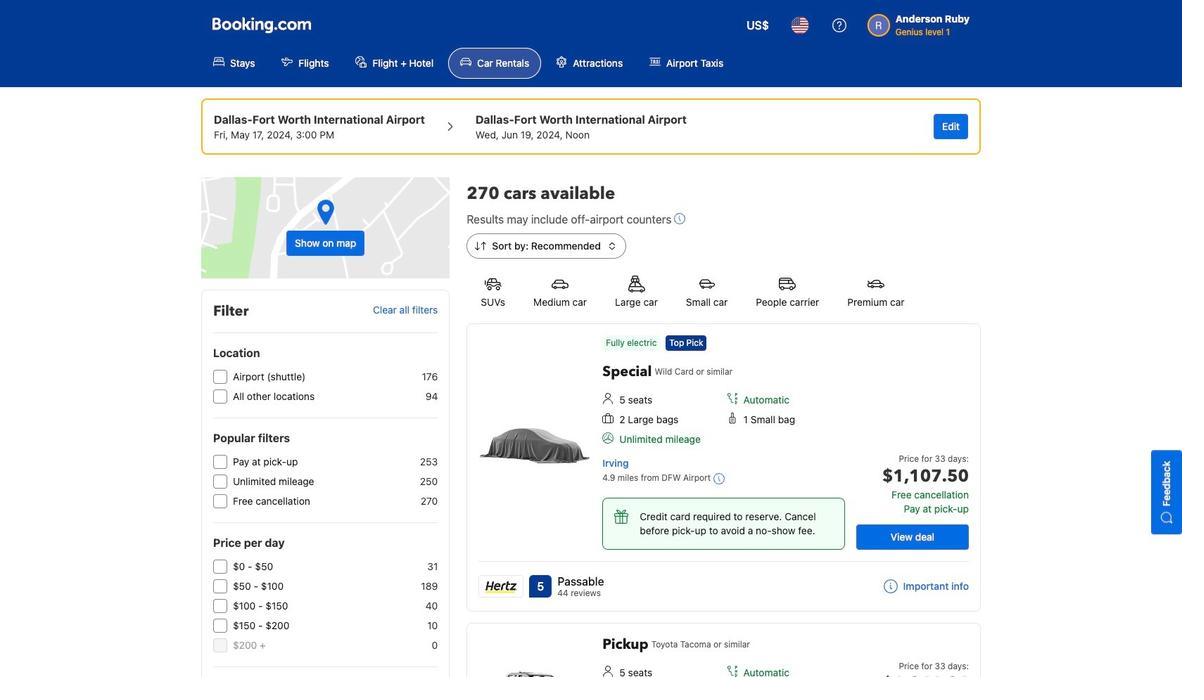 Task type: describe. For each thing, give the bounding box(es) containing it.
1 product card group from the top
[[467, 324, 981, 612]]

drop-off location element
[[476, 111, 687, 128]]

2 group from the left
[[476, 111, 687, 142]]

search summary element
[[201, 99, 981, 155]]

skip to main content element
[[0, 0, 1183, 87]]

supplied by hertz image
[[480, 577, 523, 598]]

2 product card group from the top
[[467, 624, 981, 678]]



Task type: vqa. For each thing, say whether or not it's contained in the screenshot.
Billing address
no



Task type: locate. For each thing, give the bounding box(es) containing it.
0 horizontal spatial group
[[214, 111, 425, 142]]

1 horizontal spatial group
[[476, 111, 687, 142]]

drop-off date element
[[476, 128, 687, 142]]

1 group from the left
[[214, 111, 425, 142]]

pick-up location element
[[214, 111, 425, 128]]

product card group
[[467, 324, 981, 612], [467, 624, 981, 678]]

0 vertical spatial product card group
[[467, 324, 981, 612]]

group
[[214, 111, 425, 142], [476, 111, 687, 142]]

pick-up date element
[[214, 128, 425, 142]]

1 vertical spatial product card group
[[467, 624, 981, 678]]



